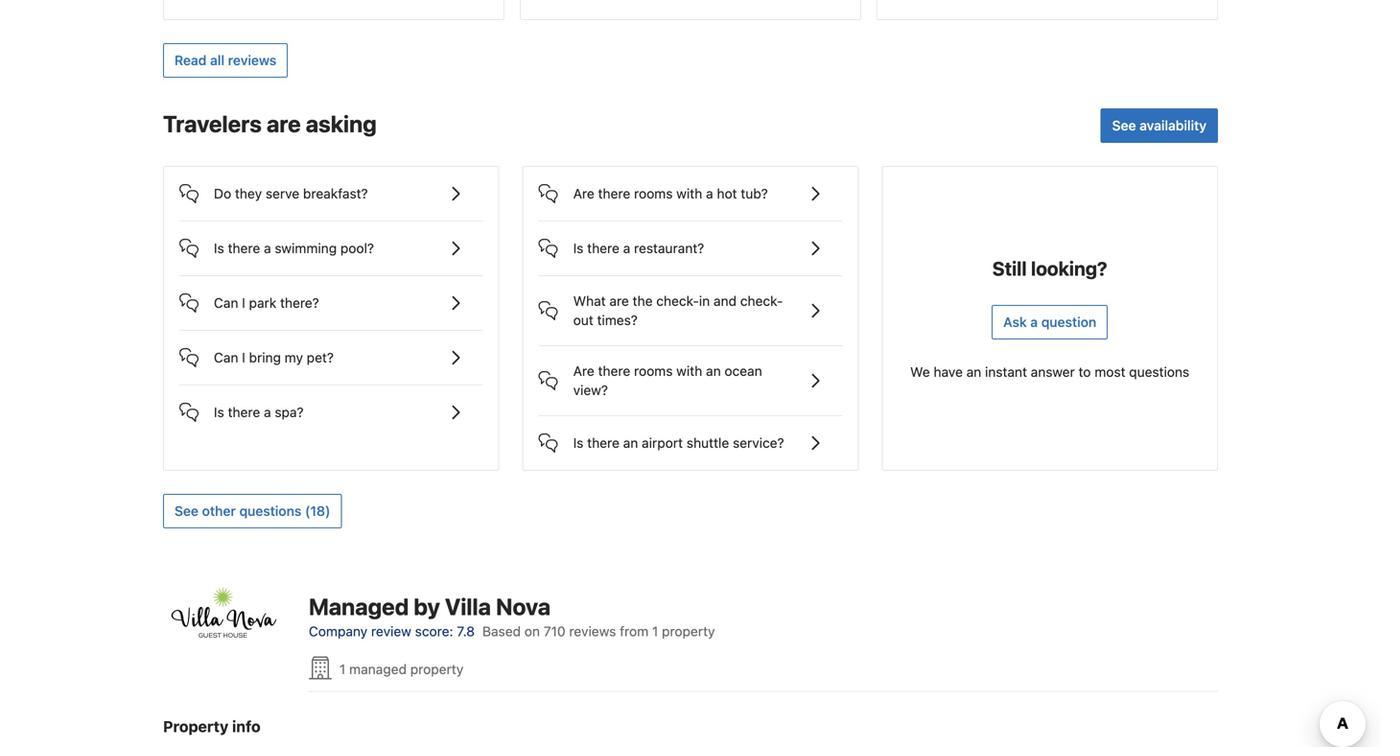 Task type: locate. For each thing, give the bounding box(es) containing it.
2 check- from the left
[[740, 293, 783, 309]]

there inside is there an airport shuttle service? button
[[587, 435, 620, 451]]

rooms down times?
[[634, 363, 673, 379]]

i inside button
[[242, 295, 245, 311]]

an for is there an airport shuttle service?
[[623, 435, 638, 451]]

0 vertical spatial are
[[267, 110, 301, 137]]

can inside button
[[214, 350, 238, 366]]

1 vertical spatial questions
[[239, 503, 302, 519]]

read all reviews
[[175, 52, 276, 68]]

check- right the the
[[656, 293, 699, 309]]

0 vertical spatial can
[[214, 295, 238, 311]]

an right have
[[967, 364, 982, 380]]

0 horizontal spatial 1
[[340, 661, 346, 677]]

questions
[[1129, 364, 1190, 380], [239, 503, 302, 519]]

0 vertical spatial rooms
[[634, 186, 673, 201]]

with
[[677, 186, 703, 201], [677, 363, 703, 379]]

answer
[[1031, 364, 1075, 380]]

rooms inside are there rooms with an ocean view?
[[634, 363, 673, 379]]

are
[[267, 110, 301, 137], [610, 293, 629, 309]]

read
[[175, 52, 207, 68]]

reviews inside managed by villa nova company review score: 7.8 based on 710 reviews from 1 property
[[569, 624, 616, 640]]

0 horizontal spatial questions
[[239, 503, 302, 519]]

there down view?
[[587, 435, 620, 451]]

is down 'do' at the left top
[[214, 240, 224, 256]]

i left park on the left of page
[[242, 295, 245, 311]]

0 horizontal spatial property
[[410, 661, 464, 677]]

is inside "button"
[[214, 240, 224, 256]]

can inside button
[[214, 295, 238, 311]]

other
[[202, 503, 236, 519]]

are left "asking"
[[267, 110, 301, 137]]

can left park on the left of page
[[214, 295, 238, 311]]

in
[[699, 293, 710, 309]]

with left ocean
[[677, 363, 703, 379]]

ask
[[1004, 314, 1027, 330]]

reviews right all
[[228, 52, 276, 68]]

0 horizontal spatial check-
[[656, 293, 699, 309]]

0 horizontal spatial see
[[175, 503, 199, 519]]

do they serve breakfast?
[[214, 186, 368, 201]]

0 vertical spatial i
[[242, 295, 245, 311]]

are for are there rooms with an ocean view?
[[573, 363, 595, 379]]

1 managed property
[[340, 661, 464, 677]]

there up view?
[[598, 363, 631, 379]]

1 vertical spatial reviews
[[569, 624, 616, 640]]

pool?
[[341, 240, 374, 256]]

0 vertical spatial reviews
[[228, 52, 276, 68]]

1 vertical spatial i
[[242, 350, 245, 366]]

info
[[232, 718, 261, 736]]

is there a restaurant? button
[[539, 222, 843, 260]]

we have an instant answer to most questions
[[911, 364, 1190, 380]]

1 vertical spatial property
[[410, 661, 464, 677]]

a left swimming
[[264, 240, 271, 256]]

are up the is there a restaurant?
[[573, 186, 595, 201]]

managed
[[349, 661, 407, 677]]

1 horizontal spatial check-
[[740, 293, 783, 309]]

are for asking
[[267, 110, 301, 137]]

rooms
[[634, 186, 673, 201], [634, 363, 673, 379]]

1 rooms from the top
[[634, 186, 673, 201]]

ask a question button
[[992, 305, 1108, 340]]

1 horizontal spatial see
[[1112, 118, 1136, 133]]

can
[[214, 295, 238, 311], [214, 350, 238, 366]]

1 horizontal spatial 1
[[652, 624, 658, 640]]

rooms up the is there a restaurant?
[[634, 186, 673, 201]]

1 horizontal spatial an
[[706, 363, 721, 379]]

2 can from the top
[[214, 350, 238, 366]]

0 horizontal spatial reviews
[[228, 52, 276, 68]]

1 horizontal spatial reviews
[[569, 624, 616, 640]]

7.8
[[457, 624, 475, 640]]

2 horizontal spatial an
[[967, 364, 982, 380]]

2 i from the top
[[242, 350, 245, 366]]

property
[[662, 624, 715, 640], [410, 661, 464, 677]]

by
[[414, 593, 440, 620]]

there left spa?
[[228, 404, 260, 420]]

are inside are there rooms with an ocean view?
[[573, 363, 595, 379]]

1 are from the top
[[573, 186, 595, 201]]

a left spa?
[[264, 404, 271, 420]]

still
[[993, 257, 1027, 280]]

1 vertical spatial can
[[214, 350, 238, 366]]

from
[[620, 624, 649, 640]]

can left bring
[[214, 350, 238, 366]]

1 check- from the left
[[656, 293, 699, 309]]

2 are from the top
[[573, 363, 595, 379]]

are up view?
[[573, 363, 595, 379]]

an inside are there rooms with an ocean view?
[[706, 363, 721, 379]]

with inside are there rooms with an ocean view?
[[677, 363, 703, 379]]

is inside button
[[214, 404, 224, 420]]

1 can from the top
[[214, 295, 238, 311]]

see availability
[[1112, 118, 1207, 133]]

with left hot
[[677, 186, 703, 201]]

do
[[214, 186, 231, 201]]

there?
[[280, 295, 319, 311]]

see for see other questions (18)
[[175, 503, 199, 519]]

there up the is there a restaurant?
[[598, 186, 631, 201]]

questions left (18)
[[239, 503, 302, 519]]

questions right most
[[1129, 364, 1190, 380]]

is there a swimming pool?
[[214, 240, 374, 256]]

1 vertical spatial are
[[610, 293, 629, 309]]

1 with from the top
[[677, 186, 703, 201]]

rooms for an
[[634, 363, 673, 379]]

are up times?
[[610, 293, 629, 309]]

1 vertical spatial rooms
[[634, 363, 673, 379]]

rooms for a
[[634, 186, 673, 201]]

see left other
[[175, 503, 199, 519]]

property right from
[[662, 624, 715, 640]]

is there a swimming pool? button
[[179, 222, 483, 260]]

a inside "button"
[[264, 240, 271, 256]]

are for are there rooms with a hot tub?
[[573, 186, 595, 201]]

1 vertical spatial with
[[677, 363, 703, 379]]

can i bring my pet? button
[[179, 331, 483, 369]]

are inside what are the check-in and check- out times?
[[610, 293, 629, 309]]

0 vertical spatial questions
[[1129, 364, 1190, 380]]

they
[[235, 186, 262, 201]]

asking
[[306, 110, 377, 137]]

check-
[[656, 293, 699, 309], [740, 293, 783, 309]]

there inside are there rooms with an ocean view?
[[598, 363, 631, 379]]

travelers are asking
[[163, 110, 377, 137]]

there inside the is there a spa? button
[[228, 404, 260, 420]]

0 horizontal spatial are
[[267, 110, 301, 137]]

1 vertical spatial 1
[[340, 661, 346, 677]]

see
[[1112, 118, 1136, 133], [175, 503, 199, 519]]

1 left managed
[[340, 661, 346, 677]]

0 vertical spatial property
[[662, 624, 715, 640]]

see inside see availability button
[[1112, 118, 1136, 133]]

1 right from
[[652, 624, 658, 640]]

there inside is there a restaurant? button
[[587, 240, 620, 256]]

0 vertical spatial 1
[[652, 624, 658, 640]]

i
[[242, 295, 245, 311], [242, 350, 245, 366]]

is down view?
[[573, 435, 584, 451]]

times?
[[597, 312, 638, 328]]

1 horizontal spatial are
[[610, 293, 629, 309]]

is
[[214, 240, 224, 256], [573, 240, 584, 256], [214, 404, 224, 420], [573, 435, 584, 451]]

there for is there a restaurant?
[[587, 240, 620, 256]]

question
[[1042, 314, 1097, 330]]

0 horizontal spatial an
[[623, 435, 638, 451]]

reviews right 710
[[569, 624, 616, 640]]

a left restaurant?
[[623, 240, 631, 256]]

there down they
[[228, 240, 260, 256]]

there up what
[[587, 240, 620, 256]]

an left ocean
[[706, 363, 721, 379]]

1 vertical spatial are
[[573, 363, 595, 379]]

breakfast?
[[303, 186, 368, 201]]

ask a question
[[1004, 314, 1097, 330]]

there
[[598, 186, 631, 201], [228, 240, 260, 256], [587, 240, 620, 256], [598, 363, 631, 379], [228, 404, 260, 420], [587, 435, 620, 451]]

an left airport
[[623, 435, 638, 451]]

a for is there a restaurant?
[[623, 240, 631, 256]]

see left 'availability'
[[1112, 118, 1136, 133]]

tub?
[[741, 186, 768, 201]]

check- right and
[[740, 293, 783, 309]]

can for can i park there?
[[214, 295, 238, 311]]

are
[[573, 186, 595, 201], [573, 363, 595, 379]]

i left bring
[[242, 350, 245, 366]]

questions inside button
[[239, 503, 302, 519]]

2 with from the top
[[677, 363, 703, 379]]

i inside button
[[242, 350, 245, 366]]

can for can i bring my pet?
[[214, 350, 238, 366]]

a
[[706, 186, 713, 201], [264, 240, 271, 256], [623, 240, 631, 256], [1031, 314, 1038, 330], [264, 404, 271, 420]]

property down score:
[[410, 661, 464, 677]]

0 vertical spatial see
[[1112, 118, 1136, 133]]

an for we have an instant answer to most questions
[[967, 364, 982, 380]]

is up what
[[573, 240, 584, 256]]

is left spa?
[[214, 404, 224, 420]]

reviews
[[228, 52, 276, 68], [569, 624, 616, 640]]

1 i from the top
[[242, 295, 245, 311]]

are there rooms with an ocean view? button
[[539, 346, 843, 400]]

there inside is there a swimming pool? "button"
[[228, 240, 260, 256]]

0 vertical spatial with
[[677, 186, 703, 201]]

reviews inside read all reviews button
[[228, 52, 276, 68]]

1 horizontal spatial property
[[662, 624, 715, 640]]

0 vertical spatial are
[[573, 186, 595, 201]]

an
[[706, 363, 721, 379], [967, 364, 982, 380], [623, 435, 638, 451]]

see inside the see other questions (18) button
[[175, 503, 199, 519]]

serve
[[266, 186, 300, 201]]

1 vertical spatial see
[[175, 503, 199, 519]]

i for park
[[242, 295, 245, 311]]

ocean
[[725, 363, 762, 379]]

there inside are there rooms with a hot tub? button
[[598, 186, 631, 201]]

2 rooms from the top
[[634, 363, 673, 379]]

1
[[652, 624, 658, 640], [340, 661, 346, 677]]



Task type: vqa. For each thing, say whether or not it's contained in the screenshot.
reviews inside the Managed by Villa Nova Company review score: 7.8 Based on 710 reviews from 1 property
yes



Task type: describe. For each thing, give the bounding box(es) containing it.
pet?
[[307, 350, 334, 366]]

bring
[[249, 350, 281, 366]]

see other questions (18)
[[175, 503, 330, 519]]

can i bring my pet?
[[214, 350, 334, 366]]

and
[[714, 293, 737, 309]]

instant
[[985, 364, 1027, 380]]

we
[[911, 364, 930, 380]]

do they serve breakfast? button
[[179, 167, 483, 205]]

there for are there rooms with an ocean view?
[[598, 363, 631, 379]]

property
[[163, 718, 229, 736]]

park
[[249, 295, 277, 311]]

can i park there? button
[[179, 276, 483, 315]]

a for is there a swimming pool?
[[264, 240, 271, 256]]

based
[[483, 624, 521, 640]]

what are the check-in and check- out times?
[[573, 293, 783, 328]]

airport
[[642, 435, 683, 451]]

with for a
[[677, 186, 703, 201]]

travelers
[[163, 110, 262, 137]]

out
[[573, 312, 594, 328]]

are there rooms with a hot tub? button
[[539, 167, 843, 205]]

the
[[633, 293, 653, 309]]

1 inside managed by villa nova company review score: 7.8 based on 710 reviews from 1 property
[[652, 624, 658, 640]]

a right ask
[[1031, 314, 1038, 330]]

a for is there a spa?
[[264, 404, 271, 420]]

villa
[[445, 593, 491, 620]]

there for is there a swimming pool?
[[228, 240, 260, 256]]

shuttle
[[687, 435, 729, 451]]

see for see availability
[[1112, 118, 1136, 133]]

is there a spa? button
[[179, 386, 483, 424]]

still looking?
[[993, 257, 1108, 280]]

what
[[573, 293, 606, 309]]

there for are there rooms with a hot tub?
[[598, 186, 631, 201]]

spa?
[[275, 404, 304, 420]]

see availability button
[[1101, 108, 1218, 143]]

nova
[[496, 593, 551, 620]]

is there a restaurant?
[[573, 240, 704, 256]]

see other questions (18) button
[[163, 494, 342, 529]]

read all reviews button
[[163, 43, 288, 78]]

is there an airport shuttle service?
[[573, 435, 784, 451]]

can i park there?
[[214, 295, 319, 311]]

is there an airport shuttle service? button
[[539, 416, 843, 455]]

restaurant?
[[634, 240, 704, 256]]

on
[[525, 624, 540, 640]]

is for is there a restaurant?
[[573, 240, 584, 256]]

what are the check-in and check- out times? button
[[539, 276, 843, 330]]

there for is there a spa?
[[228, 404, 260, 420]]

view?
[[573, 382, 608, 398]]

hot
[[717, 186, 737, 201]]

managed by villa nova company review score: 7.8 based on 710 reviews from 1 property
[[309, 593, 715, 640]]

have
[[934, 364, 963, 380]]

there for is there an airport shuttle service?
[[587, 435, 620, 451]]

is for is there an airport shuttle service?
[[573, 435, 584, 451]]

is for is there a spa?
[[214, 404, 224, 420]]

is for is there a swimming pool?
[[214, 240, 224, 256]]

company
[[309, 624, 368, 640]]

looking?
[[1031, 257, 1108, 280]]

i for bring
[[242, 350, 245, 366]]

managed
[[309, 593, 409, 620]]

score:
[[415, 624, 453, 640]]

1 horizontal spatial questions
[[1129, 364, 1190, 380]]

review
[[371, 624, 412, 640]]

service?
[[733, 435, 784, 451]]

710
[[544, 624, 566, 640]]

property info
[[163, 718, 261, 736]]

are there rooms with a hot tub?
[[573, 186, 768, 201]]

a left hot
[[706, 186, 713, 201]]

all
[[210, 52, 225, 68]]

with for an
[[677, 363, 703, 379]]

are for the
[[610, 293, 629, 309]]

availability
[[1140, 118, 1207, 133]]

to
[[1079, 364, 1091, 380]]

(18)
[[305, 503, 330, 519]]

property inside managed by villa nova company review score: 7.8 based on 710 reviews from 1 property
[[662, 624, 715, 640]]

swimming
[[275, 240, 337, 256]]

are there rooms with an ocean view?
[[573, 363, 762, 398]]

is there a spa?
[[214, 404, 304, 420]]

most
[[1095, 364, 1126, 380]]

my
[[285, 350, 303, 366]]



